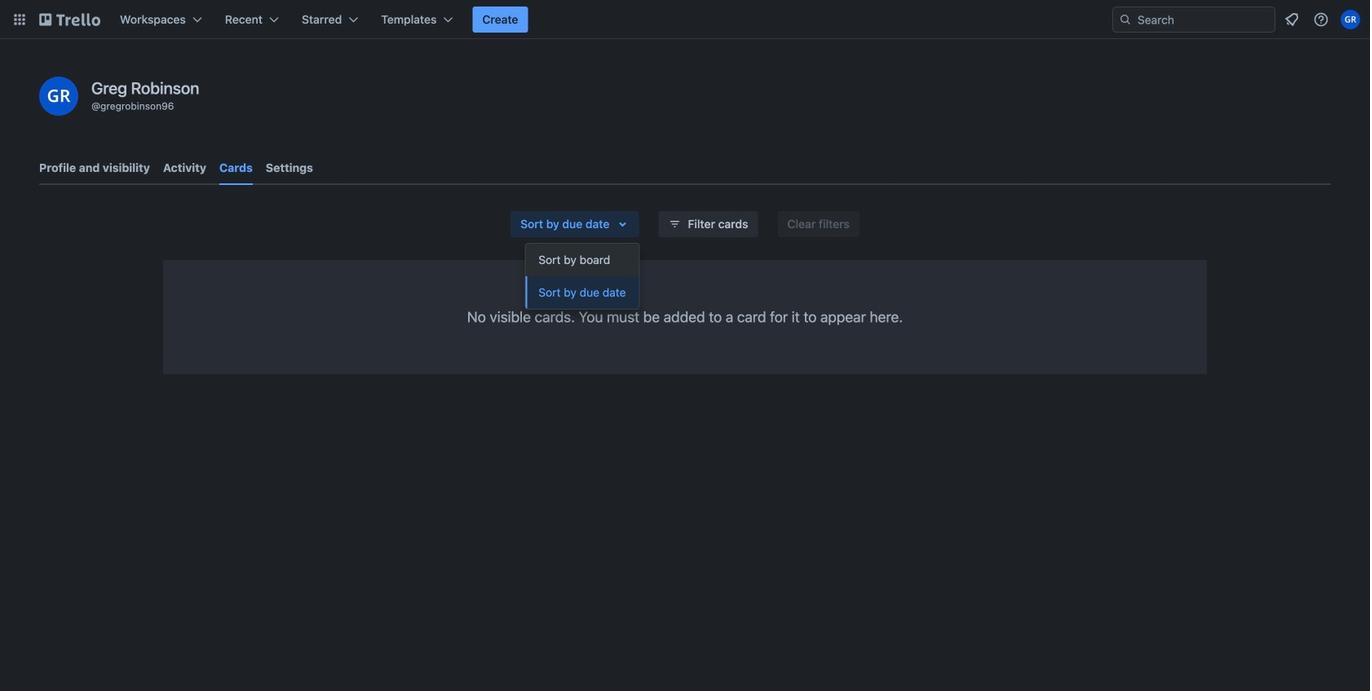 Task type: locate. For each thing, give the bounding box(es) containing it.
menu
[[526, 244, 639, 309]]

back to home image
[[39, 7, 100, 33]]

primary element
[[0, 0, 1371, 39]]

open information menu image
[[1314, 11, 1330, 28]]

Search field
[[1133, 8, 1275, 31]]

search image
[[1120, 13, 1133, 26]]



Task type: vqa. For each thing, say whether or not it's contained in the screenshot.
Back to home image
yes



Task type: describe. For each thing, give the bounding box(es) containing it.
greg robinson (gregrobinson96) image
[[1341, 10, 1361, 29]]

0 notifications image
[[1283, 10, 1302, 29]]

greg robinson (gregrobinson96) image
[[39, 77, 78, 116]]



